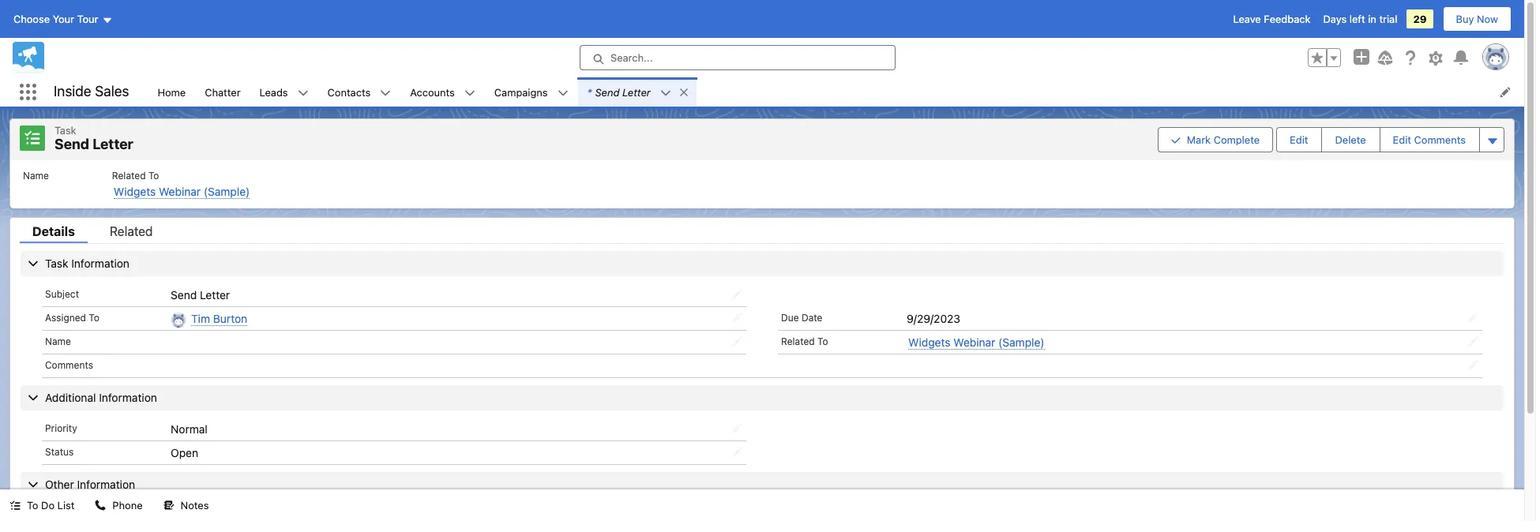 Task type: vqa. For each thing, say whether or not it's contained in the screenshot.
the top the Tim
no



Task type: describe. For each thing, give the bounding box(es) containing it.
to for assigned to
[[89, 312, 99, 324]]

information for additional information
[[99, 391, 157, 404]]

do
[[41, 499, 55, 512]]

choose your tour button
[[13, 6, 113, 32]]

open
[[171, 446, 198, 460]]

0 vertical spatial group
[[1309, 48, 1342, 67]]

notes
[[181, 499, 209, 512]]

in
[[1369, 13, 1377, 25]]

webinar inside related to widgets webinar (sample)
[[159, 185, 201, 198]]

search...
[[611, 51, 653, 64]]

send letter
[[171, 288, 230, 301]]

related for related
[[110, 224, 153, 238]]

other information button
[[21, 472, 1505, 498]]

widgets webinar (sample) link inside widgets webinar (sample) list
[[114, 185, 250, 199]]

task for send
[[55, 124, 76, 137]]

widgets webinar (sample) list
[[10, 160, 1515, 208]]

letter for task send letter
[[93, 136, 133, 153]]

other information
[[45, 478, 135, 491]]

phone
[[113, 499, 143, 512]]

related to
[[782, 336, 829, 348]]

29
[[1414, 13, 1428, 25]]

task information
[[45, 256, 130, 270]]

date
[[802, 312, 823, 324]]

name inside widgets webinar (sample) list
[[23, 169, 49, 181]]

buy now
[[1457, 13, 1499, 25]]

campaigns link
[[485, 77, 558, 107]]

your
[[53, 13, 74, 25]]

related for related to widgets webinar (sample)
[[112, 169, 146, 181]]

burton
[[213, 312, 247, 325]]

tour
[[77, 13, 98, 25]]

text default image for phone
[[95, 500, 106, 511]]

days left in trial
[[1324, 13, 1398, 25]]

contacts link
[[318, 77, 380, 107]]

list item containing *
[[578, 77, 697, 107]]

edit button
[[1278, 128, 1322, 152]]

to inside button
[[27, 499, 38, 512]]

1 vertical spatial name
[[45, 336, 71, 348]]

send for task send letter
[[55, 136, 89, 153]]

now
[[1478, 13, 1499, 25]]

text default image inside contacts list item
[[380, 88, 391, 99]]

home
[[158, 86, 186, 98]]

days
[[1324, 13, 1347, 25]]

related for related to
[[782, 336, 815, 348]]

leave
[[1234, 13, 1262, 25]]

mark complete button
[[1158, 127, 1274, 152]]

to do list
[[27, 499, 75, 512]]

edit for edit
[[1290, 133, 1309, 146]]

left
[[1350, 13, 1366, 25]]

delete button
[[1323, 128, 1379, 152]]

buy
[[1457, 13, 1475, 25]]

trial
[[1380, 13, 1398, 25]]

leave feedback
[[1234, 13, 1311, 25]]

edit for edit comments
[[1394, 133, 1412, 146]]

to for related to
[[818, 336, 829, 348]]

*
[[588, 86, 592, 98]]

mark
[[1188, 133, 1211, 146]]

information for other information
[[77, 478, 135, 491]]

additional information
[[45, 391, 157, 404]]

sales
[[95, 83, 129, 100]]

details
[[32, 224, 75, 238]]

leave feedback link
[[1234, 13, 1311, 25]]

1 horizontal spatial widgets
[[909, 336, 951, 349]]

text default image for notes
[[163, 500, 174, 511]]

contacts
[[328, 86, 371, 98]]

text default image down search... button
[[679, 87, 690, 98]]

buy now button
[[1443, 6, 1512, 32]]

chatter link
[[195, 77, 250, 107]]

to for related to widgets webinar (sample)
[[148, 169, 159, 181]]

home link
[[148, 77, 195, 107]]

1 horizontal spatial (sample)
[[999, 336, 1045, 349]]

tim
[[191, 312, 210, 325]]



Task type: locate. For each thing, give the bounding box(es) containing it.
widgets
[[114, 185, 156, 198], [909, 336, 951, 349]]

send
[[595, 86, 620, 98], [55, 136, 89, 153], [171, 288, 197, 301]]

feedback
[[1265, 13, 1311, 25]]

assigned
[[45, 312, 86, 324]]

priority
[[45, 423, 77, 434]]

2 horizontal spatial text default image
[[380, 88, 391, 99]]

0 vertical spatial letter
[[623, 86, 651, 98]]

send down inside
[[55, 136, 89, 153]]

leads list item
[[250, 77, 318, 107]]

related to widgets webinar (sample)
[[112, 169, 250, 198]]

choose your tour
[[13, 13, 98, 25]]

2 edit from the left
[[1394, 133, 1412, 146]]

campaigns
[[495, 86, 548, 98]]

1 vertical spatial (sample)
[[999, 336, 1045, 349]]

0 vertical spatial widgets
[[114, 185, 156, 198]]

to down date
[[818, 336, 829, 348]]

edit comments button
[[1381, 128, 1479, 152]]

leads link
[[250, 77, 298, 107]]

text default image
[[380, 88, 391, 99], [95, 500, 106, 511], [163, 500, 174, 511]]

additional information button
[[21, 385, 1505, 411]]

information right additional
[[99, 391, 157, 404]]

send for * send letter
[[595, 86, 620, 98]]

to right "assigned"
[[89, 312, 99, 324]]

status
[[45, 446, 74, 458]]

text default image inside the phone button
[[95, 500, 106, 511]]

letter down sales
[[93, 136, 133, 153]]

0 vertical spatial related
[[112, 169, 146, 181]]

group containing mark complete
[[1158, 126, 1505, 154]]

0 horizontal spatial widgets webinar (sample) link
[[114, 185, 250, 199]]

information down the related link
[[71, 256, 130, 270]]

0 vertical spatial information
[[71, 256, 130, 270]]

inside sales
[[54, 83, 129, 100]]

notes button
[[154, 490, 218, 522]]

1 vertical spatial webinar
[[954, 336, 996, 349]]

edit right delete button
[[1394, 133, 1412, 146]]

reminder
[[45, 510, 88, 521]]

details link
[[20, 224, 88, 243]]

0 horizontal spatial letter
[[93, 136, 133, 153]]

edit left delete
[[1290, 133, 1309, 146]]

text default image inside 'accounts' list item
[[465, 88, 476, 99]]

letter up tim burton
[[200, 288, 230, 301]]

to do list button
[[0, 490, 84, 522]]

list
[[148, 77, 1525, 107]]

related down due date
[[782, 336, 815, 348]]

1 horizontal spatial widgets webinar (sample) link
[[909, 336, 1045, 350]]

0 vertical spatial send
[[595, 86, 620, 98]]

text default image inside the leads list item
[[298, 88, 309, 99]]

text default image left notes on the left bottom of the page
[[163, 500, 174, 511]]

campaigns list item
[[485, 77, 578, 107]]

leads
[[260, 86, 288, 98]]

chatter
[[205, 86, 241, 98]]

task inside task send letter
[[55, 124, 76, 137]]

list
[[57, 499, 75, 512]]

0 horizontal spatial edit
[[1290, 133, 1309, 146]]

1 vertical spatial information
[[99, 391, 157, 404]]

webinar down 9/29/2023
[[954, 336, 996, 349]]

to
[[148, 169, 159, 181], [89, 312, 99, 324], [818, 336, 829, 348], [27, 499, 38, 512]]

subject
[[45, 288, 79, 300]]

widgets down 9/29/2023
[[909, 336, 951, 349]]

related up the task information
[[110, 224, 153, 238]]

contacts list item
[[318, 77, 401, 107]]

1 vertical spatial send
[[55, 136, 89, 153]]

letter down search... at the left of the page
[[623, 86, 651, 98]]

1 vertical spatial letter
[[93, 136, 133, 153]]

0 vertical spatial (sample)
[[204, 185, 250, 198]]

text default image right leads
[[298, 88, 309, 99]]

0 vertical spatial task
[[55, 124, 76, 137]]

send inside task send letter
[[55, 136, 89, 153]]

0 horizontal spatial send
[[55, 136, 89, 153]]

related
[[112, 169, 146, 181], [110, 224, 153, 238], [782, 336, 815, 348]]

2 vertical spatial letter
[[200, 288, 230, 301]]

0 vertical spatial comments
[[1415, 133, 1467, 146]]

complete
[[1214, 133, 1260, 146]]

information
[[71, 256, 130, 270], [99, 391, 157, 404], [77, 478, 135, 491]]

1 horizontal spatial letter
[[200, 288, 230, 301]]

1 vertical spatial widgets
[[909, 336, 951, 349]]

0 horizontal spatial (sample)
[[204, 185, 250, 198]]

text default image down 'other information'
[[95, 500, 106, 511]]

widgets inside related to widgets webinar (sample)
[[114, 185, 156, 198]]

webinar up the related link
[[159, 185, 201, 198]]

search... button
[[580, 45, 896, 70]]

task down inside
[[55, 124, 76, 137]]

task inside task information dropdown button
[[45, 256, 68, 270]]

due
[[782, 312, 799, 324]]

widgets up the related link
[[114, 185, 156, 198]]

(sample) inside related to widgets webinar (sample)
[[204, 185, 250, 198]]

task down details link
[[45, 256, 68, 270]]

0 horizontal spatial text default image
[[95, 500, 106, 511]]

accounts link
[[401, 77, 465, 107]]

2 vertical spatial related
[[782, 336, 815, 348]]

normal
[[171, 423, 208, 436]]

name up details
[[23, 169, 49, 181]]

comments
[[1415, 133, 1467, 146], [45, 359, 93, 371]]

list item
[[578, 77, 697, 107]]

0 horizontal spatial webinar
[[159, 185, 201, 198]]

send up tim
[[171, 288, 197, 301]]

0 vertical spatial webinar
[[159, 185, 201, 198]]

1 horizontal spatial send
[[171, 288, 197, 301]]

delete
[[1336, 133, 1367, 146]]

1 vertical spatial comments
[[45, 359, 93, 371]]

information for task information
[[71, 256, 130, 270]]

name down "assigned"
[[45, 336, 71, 348]]

to left do
[[27, 499, 38, 512]]

set
[[90, 510, 105, 521]]

widgets webinar (sample) link up the related link
[[114, 185, 250, 199]]

2 vertical spatial information
[[77, 478, 135, 491]]

1 horizontal spatial comments
[[1415, 133, 1467, 146]]

1 vertical spatial related
[[110, 224, 153, 238]]

information up phone
[[77, 478, 135, 491]]

task
[[55, 124, 76, 137], [45, 256, 68, 270]]

related down task send letter
[[112, 169, 146, 181]]

task send letter
[[55, 124, 133, 153]]

1 vertical spatial group
[[1158, 126, 1505, 154]]

2 horizontal spatial send
[[595, 86, 620, 98]]

0 vertical spatial name
[[23, 169, 49, 181]]

letter for * send letter
[[623, 86, 651, 98]]

list containing home
[[148, 77, 1525, 107]]

additional
[[45, 391, 96, 404]]

assigned to
[[45, 312, 99, 324]]

to inside related to widgets webinar (sample)
[[148, 169, 159, 181]]

1 horizontal spatial text default image
[[163, 500, 174, 511]]

edit
[[1290, 133, 1309, 146], [1394, 133, 1412, 146]]

accounts list item
[[401, 77, 485, 107]]

2 horizontal spatial letter
[[623, 86, 651, 98]]

to up the related link
[[148, 169, 159, 181]]

task information button
[[21, 251, 1505, 276]]

task for information
[[45, 256, 68, 270]]

tim burton
[[191, 312, 247, 325]]

* send letter
[[588, 86, 651, 98]]

1 vertical spatial widgets webinar (sample) link
[[909, 336, 1045, 350]]

mark complete
[[1188, 133, 1260, 146]]

accounts
[[410, 86, 455, 98]]

inside
[[54, 83, 91, 100]]

group
[[1309, 48, 1342, 67], [1158, 126, 1505, 154]]

text default image inside notes "button"
[[163, 500, 174, 511]]

phone button
[[86, 490, 152, 522]]

other
[[45, 478, 74, 491]]

letter
[[623, 86, 651, 98], [93, 136, 133, 153], [200, 288, 230, 301]]

related link
[[97, 224, 166, 243]]

reminder set
[[45, 510, 105, 521]]

webinar
[[159, 185, 201, 198], [954, 336, 996, 349]]

widgets webinar (sample)
[[909, 336, 1045, 349]]

1 horizontal spatial webinar
[[954, 336, 996, 349]]

text default image right accounts
[[465, 88, 476, 99]]

comments inside button
[[1415, 133, 1467, 146]]

name
[[23, 169, 49, 181], [45, 336, 71, 348]]

tim burton link
[[191, 312, 247, 326]]

1 horizontal spatial edit
[[1394, 133, 1412, 146]]

0 vertical spatial widgets webinar (sample) link
[[114, 185, 250, 199]]

edit comments
[[1394, 133, 1467, 146]]

1 vertical spatial task
[[45, 256, 68, 270]]

0 horizontal spatial widgets
[[114, 185, 156, 198]]

text default image inside to do list button
[[9, 500, 21, 511]]

0 horizontal spatial comments
[[45, 359, 93, 371]]

letter inside task send letter
[[93, 136, 133, 153]]

due date
[[782, 312, 823, 324]]

9/29/2023
[[907, 312, 961, 325]]

widgets webinar (sample) link
[[114, 185, 250, 199], [909, 336, 1045, 350]]

1 edit from the left
[[1290, 133, 1309, 146]]

text default image
[[679, 87, 690, 98], [298, 88, 309, 99], [465, 88, 476, 99], [9, 500, 21, 511]]

(sample)
[[204, 185, 250, 198], [999, 336, 1045, 349]]

send right *
[[595, 86, 620, 98]]

text default image right the contacts
[[380, 88, 391, 99]]

choose
[[13, 13, 50, 25]]

2 vertical spatial send
[[171, 288, 197, 301]]

text default image left do
[[9, 500, 21, 511]]

related inside related to widgets webinar (sample)
[[112, 169, 146, 181]]

widgets webinar (sample) link down 9/29/2023
[[909, 336, 1045, 350]]



